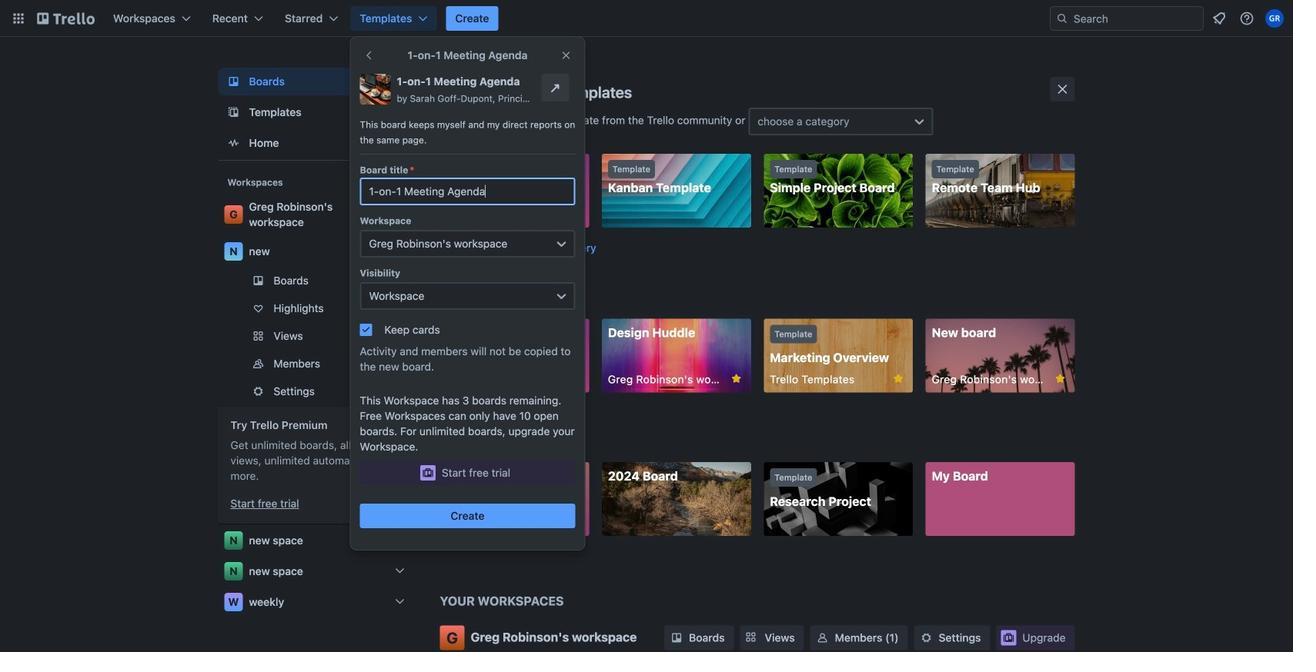 Task type: locate. For each thing, give the bounding box(es) containing it.
0 notifications image
[[1210, 9, 1228, 28]]

close popover image
[[560, 49, 572, 62]]

sm image
[[815, 631, 830, 646], [919, 631, 934, 646]]

board image
[[224, 72, 243, 91]]

open information menu image
[[1239, 11, 1255, 26]]

Search field
[[1050, 6, 1204, 31]]

primary element
[[0, 0, 1293, 37]]

None text field
[[360, 178, 575, 206]]

1 horizontal spatial sm image
[[919, 631, 934, 646]]

0 horizontal spatial sm image
[[815, 631, 830, 646]]

1 sm image from the left
[[815, 631, 830, 646]]



Task type: describe. For each thing, give the bounding box(es) containing it.
add image
[[391, 355, 409, 373]]

return to previous screen image
[[363, 49, 375, 62]]

search image
[[1056, 12, 1068, 25]]

home image
[[224, 134, 243, 152]]

template board image
[[224, 103, 243, 122]]

greg robinson (gregrobinson96) image
[[1265, 9, 1284, 28]]

2 sm image from the left
[[919, 631, 934, 646]]

click to unstar this board. it will be removed from your starred list. image
[[891, 372, 905, 386]]

back to home image
[[37, 6, 95, 31]]

click to unstar this board. it will be removed from your starred list. image
[[730, 372, 743, 386]]

sm image
[[669, 631, 684, 646]]



Task type: vqa. For each thing, say whether or not it's contained in the screenshot.
Trello Engineering Team image
no



